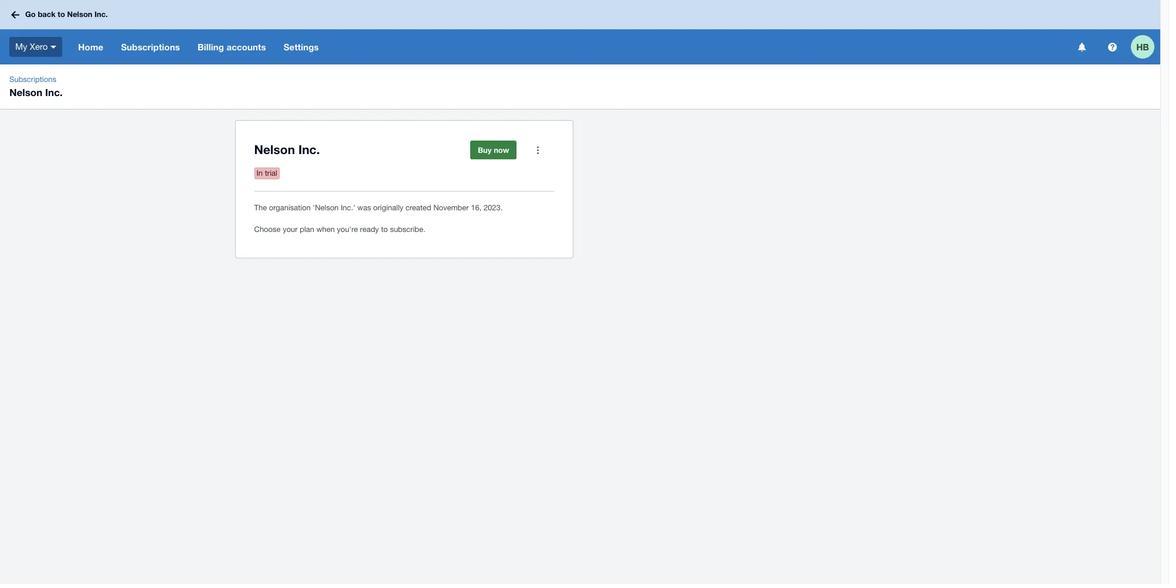 Task type: describe. For each thing, give the bounding box(es) containing it.
0 horizontal spatial subscriptions link
[[5, 74, 61, 86]]

0 vertical spatial subscriptions link
[[112, 29, 189, 65]]

settings button
[[275, 29, 328, 65]]

navigation containing home
[[69, 29, 1071, 65]]

hb button
[[1132, 29, 1161, 65]]

your
[[283, 225, 298, 234]]

svg image inside "my xero" popup button
[[51, 46, 56, 49]]

home
[[78, 42, 103, 52]]

inc. inside 'subscriptions nelson inc.'
[[45, 86, 63, 99]]

2 horizontal spatial nelson
[[254, 143, 295, 157]]

the
[[254, 204, 267, 212]]

1 horizontal spatial to
[[381, 225, 388, 234]]

home link
[[69, 29, 112, 65]]

choose
[[254, 225, 281, 234]]

subscriptions for subscriptions nelson inc.
[[9, 75, 56, 84]]

billing accounts
[[198, 42, 266, 52]]

my xero button
[[0, 29, 69, 65]]

.
[[501, 204, 503, 212]]

inc. inside banner
[[95, 10, 108, 19]]

my
[[15, 42, 27, 51]]

the organisation 'nelson inc.' was originally created november 16, 2023 .
[[254, 204, 503, 212]]

accounts
[[227, 42, 266, 52]]

back
[[38, 10, 56, 19]]

buy now
[[478, 145, 509, 155]]

when
[[317, 225, 335, 234]]

1 horizontal spatial svg image
[[1108, 43, 1117, 51]]

now
[[494, 145, 509, 155]]

my xero
[[15, 42, 48, 51]]



Task type: vqa. For each thing, say whether or not it's contained in the screenshot.
group containing Buy now
no



Task type: locate. For each thing, give the bounding box(es) containing it.
originally
[[373, 204, 404, 212]]

1 horizontal spatial nelson
[[67, 10, 92, 19]]

2023
[[484, 204, 501, 212]]

nelson
[[67, 10, 92, 19], [9, 86, 42, 99], [254, 143, 295, 157]]

2 horizontal spatial inc.
[[299, 143, 320, 157]]

0 vertical spatial inc.
[[95, 10, 108, 19]]

subscriptions inside 'subscriptions nelson inc.'
[[9, 75, 56, 84]]

1 horizontal spatial subscriptions link
[[112, 29, 189, 65]]

2 vertical spatial nelson
[[254, 143, 295, 157]]

1 horizontal spatial inc.
[[95, 10, 108, 19]]

0 horizontal spatial inc.
[[45, 86, 63, 99]]

1 vertical spatial inc.
[[45, 86, 63, 99]]

banner
[[0, 0, 1161, 65]]

choose your plan when you're ready to subscribe.
[[254, 225, 426, 234]]

subscriptions
[[121, 42, 180, 52], [9, 75, 56, 84]]

1 vertical spatial svg image
[[1079, 43, 1086, 51]]

subscriptions for subscriptions
[[121, 42, 180, 52]]

svg image inside go back to nelson inc. link
[[11, 11, 19, 18]]

1 horizontal spatial svg image
[[1079, 43, 1086, 51]]

0 horizontal spatial to
[[58, 10, 65, 19]]

svg image
[[1108, 43, 1117, 51], [51, 46, 56, 49]]

november
[[434, 204, 469, 212]]

1 vertical spatial to
[[381, 225, 388, 234]]

ready
[[360, 225, 379, 234]]

more row options image
[[526, 138, 550, 162]]

nelson down my
[[9, 86, 42, 99]]

1 vertical spatial nelson
[[9, 86, 42, 99]]

subscriptions inside subscriptions link
[[121, 42, 180, 52]]

0 horizontal spatial svg image
[[11, 11, 19, 18]]

inc.
[[95, 10, 108, 19], [45, 86, 63, 99], [299, 143, 320, 157]]

1 vertical spatial subscriptions
[[9, 75, 56, 84]]

created
[[406, 204, 431, 212]]

subscribe.
[[390, 225, 426, 234]]

nelson right back
[[67, 10, 92, 19]]

to
[[58, 10, 65, 19], [381, 225, 388, 234]]

0 vertical spatial svg image
[[11, 11, 19, 18]]

to right ready
[[381, 225, 388, 234]]

in trial
[[257, 169, 277, 178]]

billing
[[198, 42, 224, 52]]

0 vertical spatial subscriptions
[[121, 42, 180, 52]]

subscriptions link
[[112, 29, 189, 65], [5, 74, 61, 86]]

0 horizontal spatial svg image
[[51, 46, 56, 49]]

in
[[257, 169, 263, 178]]

was
[[358, 204, 371, 212]]

settings
[[284, 42, 319, 52]]

1 horizontal spatial subscriptions
[[121, 42, 180, 52]]

0 horizontal spatial subscriptions
[[9, 75, 56, 84]]

16,
[[471, 204, 482, 212]]

xero
[[30, 42, 48, 51]]

buy now link
[[470, 141, 517, 160]]

0 horizontal spatial nelson
[[9, 86, 42, 99]]

inc.'
[[341, 204, 356, 212]]

1 vertical spatial subscriptions link
[[5, 74, 61, 86]]

go
[[25, 10, 36, 19]]

svg image right xero
[[51, 46, 56, 49]]

you're
[[337, 225, 358, 234]]

0 vertical spatial to
[[58, 10, 65, 19]]

'nelson
[[313, 204, 339, 212]]

buy
[[478, 145, 492, 155]]

go back to nelson inc. link
[[7, 4, 115, 25]]

trial
[[265, 169, 277, 178]]

nelson up trial
[[254, 143, 295, 157]]

svg image left 'hb'
[[1108, 43, 1117, 51]]

navigation
[[69, 29, 1071, 65]]

plan
[[300, 225, 314, 234]]

to right back
[[58, 10, 65, 19]]

nelson inside 'subscriptions nelson inc.'
[[9, 86, 42, 99]]

banner containing hb
[[0, 0, 1161, 65]]

billing accounts link
[[189, 29, 275, 65]]

svg image
[[11, 11, 19, 18], [1079, 43, 1086, 51]]

subscriptions nelson inc.
[[9, 75, 63, 99]]

go back to nelson inc.
[[25, 10, 108, 19]]

2 vertical spatial inc.
[[299, 143, 320, 157]]

hb
[[1137, 41, 1150, 52]]

organisation
[[269, 204, 311, 212]]

0 vertical spatial nelson
[[67, 10, 92, 19]]

nelson inc.
[[254, 143, 320, 157]]



